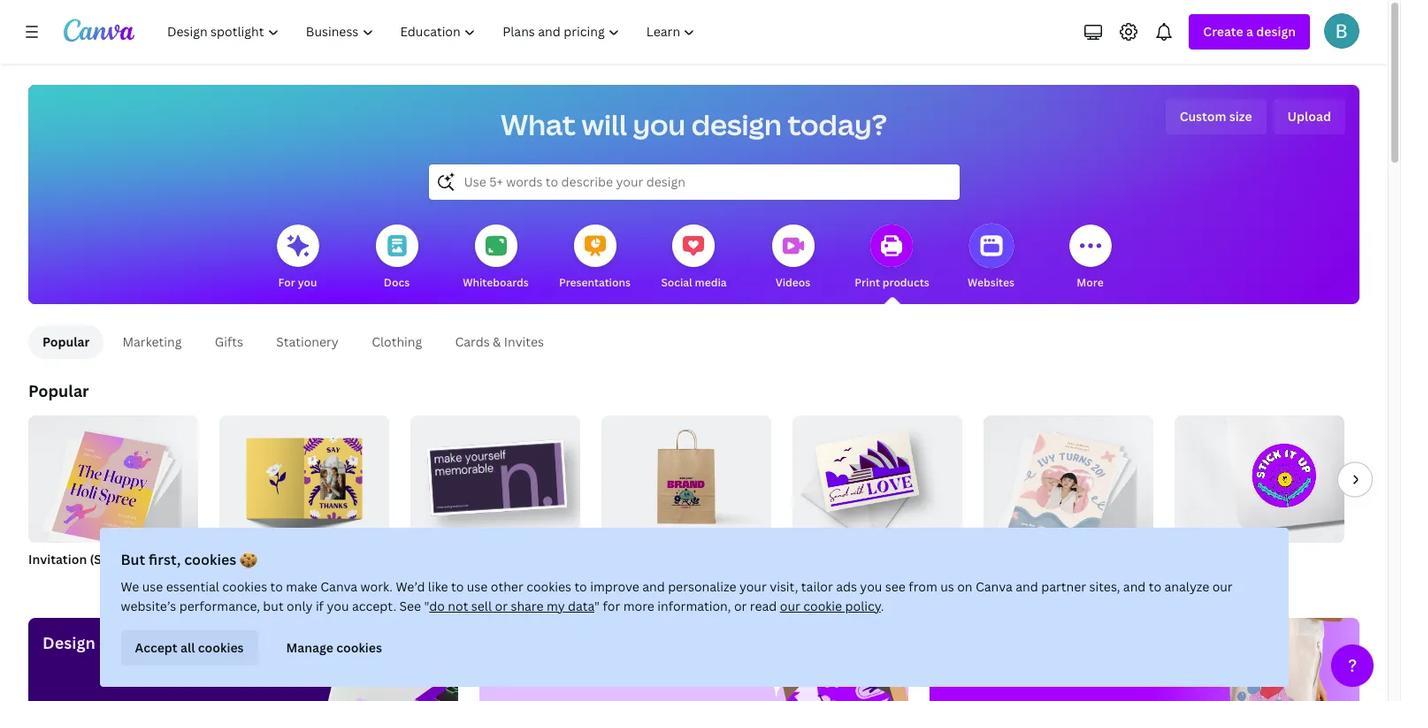 Task type: vqa. For each thing, say whether or not it's contained in the screenshot.
with
no



Task type: locate. For each thing, give the bounding box(es) containing it.
group
[[28, 409, 198, 549], [219, 409, 389, 543], [411, 409, 581, 543], [602, 409, 772, 543], [793, 409, 963, 543], [984, 409, 1154, 549], [1175, 409, 1345, 543]]

a
[[1247, 23, 1254, 40]]

cookies
[[184, 550, 237, 570], [222, 579, 267, 596], [527, 579, 572, 596], [198, 640, 244, 657], [336, 640, 382, 657]]

manage cookies
[[286, 640, 382, 657]]

and
[[643, 579, 665, 596], [1016, 579, 1039, 596], [1124, 579, 1146, 596], [99, 633, 129, 654]]

whiteboards button
[[463, 212, 529, 304]]

use
[[142, 579, 163, 596], [467, 579, 488, 596]]

social
[[661, 275, 693, 290]]

1 horizontal spatial or
[[734, 598, 747, 615]]

group for paper bag (small) group
[[602, 409, 772, 543]]

or
[[495, 598, 508, 615], [734, 598, 747, 615]]

4 group from the left
[[602, 409, 772, 543]]

to left analyze at the right of the page
[[1149, 579, 1162, 596]]

work.
[[361, 579, 393, 596]]

only
[[287, 598, 313, 615]]

our
[[1213, 579, 1233, 596], [780, 598, 801, 615]]

you right for at the top
[[298, 275, 317, 290]]

popular
[[42, 334, 90, 350], [28, 381, 89, 402]]

design inside dropdown button
[[1257, 23, 1297, 40]]

use up website's
[[142, 579, 163, 596]]

" right the see
[[424, 598, 429, 615]]

upload button
[[1274, 99, 1346, 135]]

see
[[400, 598, 421, 615]]

1 use from the left
[[142, 579, 163, 596]]

media
[[695, 275, 727, 290]]

or right sell
[[495, 598, 508, 615]]

Search search field
[[464, 165, 924, 199]]

do not sell or share my data link
[[429, 598, 595, 615]]

if
[[316, 598, 324, 615]]

cookies up the essential at the left
[[184, 550, 237, 570]]

print
[[132, 633, 171, 654]]

personalize
[[668, 579, 737, 596]]

5 group from the left
[[793, 409, 963, 543]]

to up but
[[270, 579, 283, 596]]

canva
[[321, 579, 358, 596], [976, 579, 1013, 596]]

products
[[883, 275, 930, 290]]

canva up if on the bottom of the page
[[321, 579, 358, 596]]

improve
[[590, 579, 640, 596]]

top level navigation element
[[156, 14, 711, 50]]

you right if on the bottom of the page
[[327, 598, 349, 615]]

gifts button
[[200, 326, 258, 359]]

cookies down 🍪
[[222, 579, 267, 596]]

all
[[181, 640, 195, 657]]

canva right the on
[[976, 579, 1013, 596]]

to right like
[[451, 579, 464, 596]]

invitation (square) group
[[28, 409, 198, 591]]

cookies down accept.
[[336, 640, 382, 657]]

visit,
[[770, 579, 799, 596]]

0 vertical spatial our
[[1213, 579, 1233, 596]]

ads
[[836, 579, 857, 596]]

our right analyze at the right of the page
[[1213, 579, 1233, 596]]

first,
[[149, 550, 181, 570]]

0 horizontal spatial our
[[780, 598, 801, 615]]

do
[[429, 598, 445, 615]]

6 group from the left
[[984, 409, 1154, 549]]

0 horizontal spatial "
[[424, 598, 429, 615]]

or left read
[[734, 598, 747, 615]]

you inside "button"
[[298, 275, 317, 290]]

0 vertical spatial popular
[[42, 334, 90, 350]]

design
[[1257, 23, 1297, 40], [692, 105, 782, 143]]

invites
[[504, 334, 544, 350]]

partner
[[1042, 579, 1087, 596]]

use up sell
[[467, 579, 488, 596]]

1 group from the left
[[28, 409, 198, 549]]

your
[[740, 579, 767, 596]]

0 vertical spatial design
[[1257, 23, 1297, 40]]

0 horizontal spatial design
[[692, 105, 782, 143]]

folded card (portrait) group
[[219, 409, 389, 591]]

popular left marketing
[[42, 334, 90, 350]]

custom size button
[[1166, 99, 1267, 135]]

policy
[[846, 598, 881, 615]]

marketing
[[122, 334, 182, 350]]

1 horizontal spatial design
[[1257, 23, 1297, 40]]

videos
[[776, 275, 811, 290]]

stationery
[[276, 334, 339, 350]]

group for the postcard group
[[793, 409, 963, 543]]

circle sticker group
[[1175, 409, 1345, 591]]

3 group from the left
[[411, 409, 581, 543]]

0 horizontal spatial or
[[495, 598, 508, 615]]

you
[[633, 105, 686, 143], [298, 275, 317, 290], [861, 579, 883, 596], [327, 598, 349, 615]]

and right sites,
[[1124, 579, 1146, 596]]

presentations
[[559, 275, 631, 290]]

for you button
[[277, 212, 319, 304]]

0 horizontal spatial canva
[[321, 579, 358, 596]]

3 to from the left
[[575, 579, 587, 596]]

.
[[881, 598, 884, 615]]

" left for at left bottom
[[595, 598, 600, 615]]

our down visit,
[[780, 598, 801, 615]]

websites button
[[968, 212, 1015, 304]]

0 horizontal spatial use
[[142, 579, 163, 596]]

cookie
[[804, 598, 843, 615]]

group for invitation (square) group
[[28, 409, 198, 549]]

None search field
[[429, 165, 960, 200]]

cards & invites
[[455, 334, 544, 350]]

popular down popular "button"
[[28, 381, 89, 402]]

from
[[909, 579, 938, 596]]

print
[[855, 275, 880, 290]]

website's
[[121, 598, 176, 615]]

to up data
[[575, 579, 587, 596]]

and up do not sell or share my data " for more information, or read our cookie policy .
[[643, 579, 665, 596]]

other
[[491, 579, 524, 596]]

essential
[[166, 579, 219, 596]]

our inside we use essential cookies to make canva work. we'd like to use other cookies to improve and personalize your visit, tailor ads you see from us on canva and partner sites, and to analyze our website's performance, but only if you accept. see "
[[1213, 579, 1233, 596]]

card
[[264, 551, 293, 568]]

create a design
[[1204, 23, 1297, 40]]

2 use from the left
[[467, 579, 488, 596]]

" inside we use essential cookies to make canva work. we'd like to use other cookies to improve and personalize your visit, tailor ads you see from us on canva and partner sites, and to analyze our website's performance, but only if you accept. see "
[[424, 598, 429, 615]]

clothing
[[372, 334, 422, 350]]

1 " from the left
[[424, 598, 429, 615]]

paper bag (small) group
[[602, 409, 772, 591]]

we use essential cookies to make canva work. we'd like to use other cookies to improve and personalize your visit, tailor ads you see from us on canva and partner sites, and to analyze our website's performance, but only if you accept. see "
[[121, 579, 1233, 615]]

place
[[226, 633, 268, 654]]

1 horizontal spatial "
[[595, 598, 600, 615]]

you up policy
[[861, 579, 883, 596]]

1 to from the left
[[270, 579, 283, 596]]

1 horizontal spatial our
[[1213, 579, 1233, 596]]

share
[[511, 598, 544, 615]]

will
[[582, 105, 627, 143]]

2 " from the left
[[595, 598, 600, 615]]

(square)
[[90, 551, 141, 568]]

2 to from the left
[[451, 579, 464, 596]]

cookies right the all
[[198, 640, 244, 657]]

social media
[[661, 275, 727, 290]]

7 group from the left
[[1175, 409, 1345, 543]]

1 vertical spatial design
[[692, 105, 782, 143]]

1 horizontal spatial use
[[467, 579, 488, 596]]

sell
[[472, 598, 492, 615]]

clothing button
[[357, 326, 437, 359]]

2 group from the left
[[219, 409, 389, 543]]

design up search search field
[[692, 105, 782, 143]]

1 horizontal spatial canva
[[976, 579, 1013, 596]]

group for folded card (portrait) group
[[219, 409, 389, 543]]

design right a at the top of page
[[1257, 23, 1297, 40]]



Task type: describe. For each thing, give the bounding box(es) containing it.
accept.
[[352, 598, 397, 615]]

we
[[121, 579, 139, 596]]

popular button
[[28, 326, 104, 359]]

cookies inside button
[[198, 640, 244, 657]]

folded card (portrait)
[[219, 551, 351, 568]]

like
[[428, 579, 448, 596]]

print products button
[[855, 212, 930, 304]]

more
[[1077, 275, 1104, 290]]

but
[[263, 598, 284, 615]]

our cookie policy link
[[780, 598, 881, 615]]

🍪
[[240, 550, 258, 570]]

read
[[750, 598, 777, 615]]

cards
[[455, 334, 490, 350]]

make
[[286, 579, 318, 596]]

and left print on the left of the page
[[99, 633, 129, 654]]

presentations button
[[559, 212, 631, 304]]

but
[[121, 550, 145, 570]]

(portrait)
[[296, 551, 351, 568]]

data
[[568, 598, 595, 615]]

1 canva from the left
[[321, 579, 358, 596]]

cookies inside button
[[336, 640, 382, 657]]

you right the will
[[633, 105, 686, 143]]

gifts
[[215, 334, 243, 350]]

size
[[1230, 108, 1253, 125]]

cookies up my
[[527, 579, 572, 596]]

information,
[[658, 598, 731, 615]]

invitation
[[28, 551, 87, 568]]

on
[[958, 579, 973, 596]]

1 vertical spatial our
[[780, 598, 801, 615]]

one
[[193, 633, 222, 654]]

print products
[[855, 275, 930, 290]]

accept all cookies
[[135, 640, 244, 657]]

not
[[448, 598, 469, 615]]

analyze
[[1165, 579, 1210, 596]]

custom size
[[1180, 108, 1253, 125]]

create
[[1204, 23, 1244, 40]]

postcard group
[[793, 409, 963, 591]]

brad klo image
[[1325, 13, 1360, 49]]

docs button
[[376, 212, 418, 304]]

folded
[[219, 551, 261, 568]]

for
[[278, 275, 295, 290]]

videos button
[[772, 212, 815, 304]]

2 canva from the left
[[976, 579, 1013, 596]]

create a design button
[[1190, 14, 1311, 50]]

invitation (square)
[[28, 551, 141, 568]]

in
[[174, 633, 189, 654]]

websites
[[968, 275, 1015, 290]]

1 vertical spatial popular
[[28, 381, 89, 402]]

&
[[493, 334, 501, 350]]

group for flyer (portrait 8.5 × 11 in) group
[[984, 409, 1154, 549]]

we'd
[[396, 579, 425, 596]]

sites,
[[1090, 579, 1121, 596]]

envelope a7 (landscape) group
[[411, 409, 581, 591]]

do not sell or share my data " for more information, or read our cookie policy .
[[429, 598, 884, 615]]

accept all cookies button
[[121, 631, 258, 666]]

what
[[501, 105, 576, 143]]

today?
[[788, 105, 888, 143]]

see
[[886, 579, 906, 596]]

popular inside popular "button"
[[42, 334, 90, 350]]

group for 'circle sticker' group on the right of the page
[[1175, 409, 1345, 543]]

and left partner on the bottom right of page
[[1016, 579, 1039, 596]]

more
[[624, 598, 655, 615]]

marketing button
[[107, 326, 197, 359]]

but first, cookies 🍪 dialog
[[100, 528, 1289, 688]]

manage cookies button
[[272, 631, 396, 666]]

design and print in one place
[[42, 633, 268, 654]]

but first, cookies 🍪
[[121, 550, 258, 570]]

docs
[[384, 275, 410, 290]]

social media button
[[661, 212, 727, 304]]

design
[[42, 633, 95, 654]]

us
[[941, 579, 955, 596]]

1 or from the left
[[495, 598, 508, 615]]

tailor
[[802, 579, 833, 596]]

2 or from the left
[[734, 598, 747, 615]]

accept
[[135, 640, 178, 657]]

what will you design today?
[[501, 105, 888, 143]]

my
[[547, 598, 565, 615]]

for
[[603, 598, 621, 615]]

custom
[[1180, 108, 1227, 125]]

manage
[[286, 640, 333, 657]]

more button
[[1070, 212, 1112, 304]]

flyer (portrait 8.5 × 11 in) group
[[984, 409, 1154, 591]]

4 to from the left
[[1149, 579, 1162, 596]]

group for the envelope a7 (landscape) group
[[411, 409, 581, 543]]



